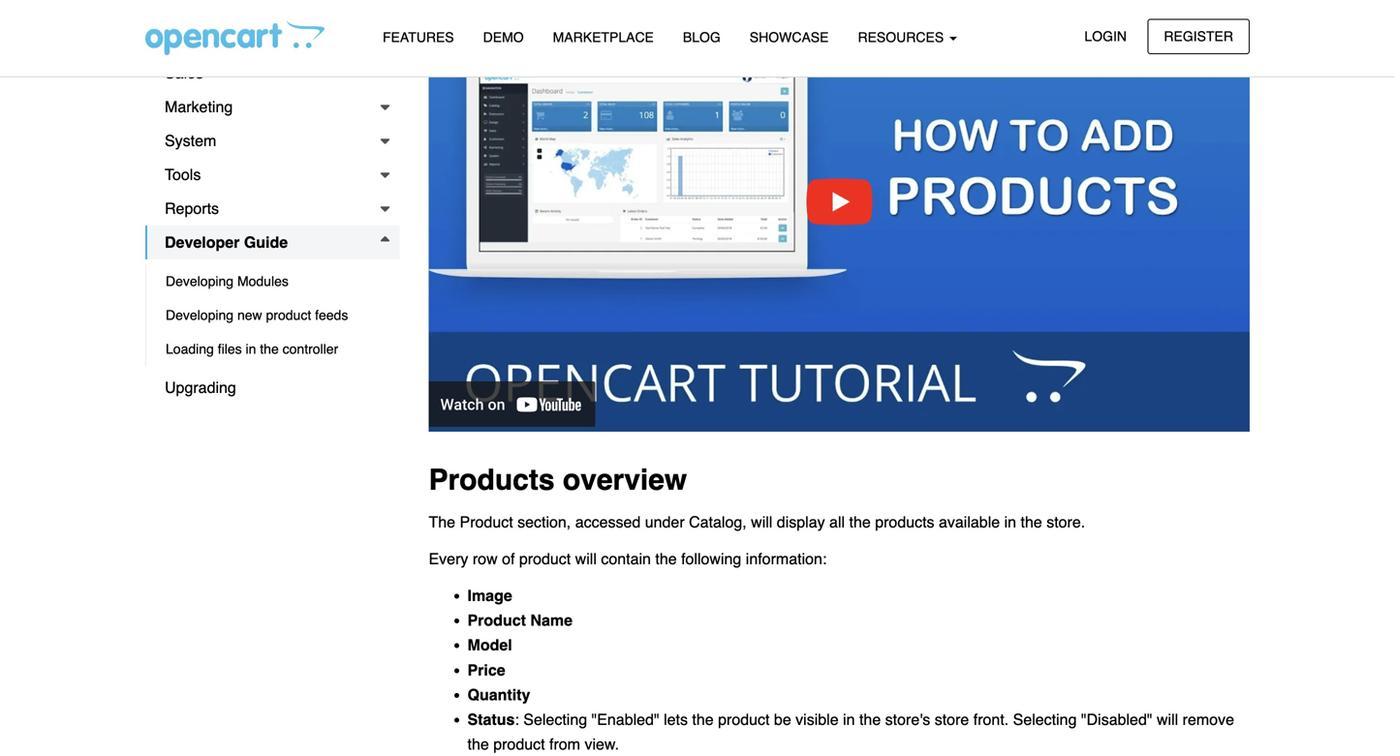 Task type: describe. For each thing, give the bounding box(es) containing it.
remove
[[1183, 711, 1234, 729]]

the
[[429, 513, 455, 531]]

feeds
[[315, 308, 348, 323]]

catalog,
[[689, 513, 747, 531]]

the down under
[[655, 550, 677, 568]]

system
[[165, 132, 216, 150]]

the down the developing new product feeds link
[[260, 342, 279, 357]]

in inside : selecting "enabled" lets the product be visible in the store's store front. selecting "disabled" will remove the product from view.
[[843, 711, 855, 729]]

developer
[[165, 234, 240, 251]]

the left store.
[[1021, 513, 1042, 531]]

reports
[[165, 200, 219, 218]]

new
[[237, 308, 262, 323]]

marketplace link
[[538, 20, 668, 54]]

1 vertical spatial will
[[575, 550, 597, 568]]

tools
[[165, 166, 201, 184]]

the right all
[[849, 513, 871, 531]]

status
[[468, 711, 515, 729]]

display
[[777, 513, 825, 531]]

from
[[549, 736, 580, 754]]

sales link
[[145, 56, 400, 90]]

every
[[429, 550, 468, 568]]

"disabled"
[[1081, 711, 1153, 729]]

tools link
[[145, 158, 400, 192]]

store
[[935, 711, 969, 729]]

resources
[[858, 30, 948, 45]]

developing modules link
[[146, 265, 400, 298]]

product up loading files in the controller link
[[266, 308, 311, 323]]

0 vertical spatial will
[[751, 513, 773, 531]]

products
[[429, 464, 555, 497]]

product for image
[[468, 612, 526, 630]]

upgrading
[[165, 379, 236, 397]]

upgrading link
[[145, 371, 400, 405]]

developing for developing modules
[[166, 274, 234, 289]]

register
[[1164, 29, 1233, 44]]

resources link
[[843, 20, 972, 54]]

section,
[[518, 513, 571, 531]]

reports link
[[145, 192, 400, 226]]

view.
[[585, 736, 619, 754]]

system link
[[145, 124, 400, 158]]

developing new product feeds link
[[146, 298, 400, 332]]

quantity
[[468, 686, 530, 704]]

developing new product feeds
[[166, 308, 348, 323]]

demo link
[[469, 20, 538, 54]]

opencart - open source shopping cart solution image
[[145, 20, 325, 55]]

files
[[218, 342, 242, 357]]

store's
[[885, 711, 930, 729]]

all
[[829, 513, 845, 531]]

"enabled"
[[592, 711, 660, 729]]

image
[[468, 587, 512, 605]]

loading files in the controller link
[[146, 332, 400, 366]]

loading files in the controller
[[166, 342, 338, 357]]

following
[[681, 550, 742, 568]]

modules
[[237, 274, 289, 289]]

product left the be
[[718, 711, 770, 729]]

1 selecting from the left
[[524, 711, 587, 729]]

products overview
[[429, 464, 687, 497]]

accessed
[[575, 513, 641, 531]]



Task type: vqa. For each thing, say whether or not it's contained in the screenshot.
'will'
yes



Task type: locate. For each thing, give the bounding box(es) containing it.
sales
[[165, 64, 204, 82]]

0 horizontal spatial selecting
[[524, 711, 587, 729]]

marketing
[[165, 98, 233, 116]]

2 selecting from the left
[[1013, 711, 1077, 729]]

will left contain
[[575, 550, 597, 568]]

blog
[[683, 30, 721, 45]]

product
[[266, 308, 311, 323], [519, 550, 571, 568], [718, 711, 770, 729], [493, 736, 545, 754]]

0 vertical spatial developing
[[166, 274, 234, 289]]

1 vertical spatial developing
[[166, 308, 234, 323]]

the right lets
[[692, 711, 714, 729]]

developing down developer
[[166, 274, 234, 289]]

demo
[[483, 30, 524, 45]]

the
[[260, 342, 279, 357], [849, 513, 871, 531], [1021, 513, 1042, 531], [655, 550, 677, 568], [692, 711, 714, 729], [859, 711, 881, 729], [468, 736, 489, 754]]

developer guide
[[165, 234, 288, 251]]

will inside : selecting "enabled" lets the product be visible in the store's store front. selecting "disabled" will remove the product from view.
[[1157, 711, 1178, 729]]

will left display
[[751, 513, 773, 531]]

every row of product will contain the following information:
[[429, 550, 827, 568]]

developing modules
[[166, 274, 289, 289]]

1 developing from the top
[[166, 274, 234, 289]]

: selecting "enabled" lets the product be visible in the store's store front. selecting "disabled" will remove the product from view.
[[468, 711, 1234, 754]]

in
[[246, 342, 256, 357], [1004, 513, 1016, 531], [843, 711, 855, 729]]

be
[[774, 711, 791, 729]]

:
[[515, 711, 519, 729]]

marketing link
[[145, 90, 400, 124]]

of
[[502, 550, 515, 568]]

2 developing from the top
[[166, 308, 234, 323]]

extensions link
[[145, 22, 400, 56]]

2 horizontal spatial will
[[1157, 711, 1178, 729]]

developing up loading
[[166, 308, 234, 323]]

the product section, accessed under catalog, will display all the products available in the store.
[[429, 513, 1085, 531]]

login
[[1085, 29, 1127, 44]]

showcase link
[[735, 20, 843, 54]]

product for the
[[460, 513, 513, 531]]

will left remove
[[1157, 711, 1178, 729]]

front.
[[974, 711, 1009, 729]]

in right 'visible'
[[843, 711, 855, 729]]

product down :
[[493, 736, 545, 754]]

1 horizontal spatial selecting
[[1013, 711, 1077, 729]]

selecting right front.
[[1013, 711, 1077, 729]]

features
[[383, 30, 454, 45]]

row
[[473, 550, 498, 568]]

overview
[[563, 464, 687, 497]]

features link
[[368, 20, 469, 54]]

in right files
[[246, 342, 256, 357]]

blog link
[[668, 20, 735, 54]]

selecting
[[524, 711, 587, 729], [1013, 711, 1077, 729]]

visible
[[796, 711, 839, 729]]

1 vertical spatial in
[[1004, 513, 1016, 531]]

developing for developing new product feeds
[[166, 308, 234, 323]]

product right of
[[519, 550, 571, 568]]

register link
[[1148, 19, 1250, 54]]

will
[[751, 513, 773, 531], [575, 550, 597, 568], [1157, 711, 1178, 729]]

in right available
[[1004, 513, 1016, 531]]

product inside the image product name model price quantity
[[468, 612, 526, 630]]

price
[[468, 662, 505, 680]]

login link
[[1068, 19, 1143, 54]]

1 horizontal spatial will
[[751, 513, 773, 531]]

information:
[[746, 550, 827, 568]]

0 vertical spatial in
[[246, 342, 256, 357]]

0 horizontal spatial will
[[575, 550, 597, 568]]

lets
[[664, 711, 688, 729]]

store.
[[1047, 513, 1085, 531]]

model
[[468, 637, 512, 655]]

0 vertical spatial product
[[460, 513, 513, 531]]

products
[[875, 513, 935, 531]]

2 horizontal spatial in
[[1004, 513, 1016, 531]]

product
[[460, 513, 513, 531], [468, 612, 526, 630]]

2 vertical spatial in
[[843, 711, 855, 729]]

available
[[939, 513, 1000, 531]]

showcase
[[750, 30, 829, 45]]

product down image
[[468, 612, 526, 630]]

name
[[530, 612, 573, 630]]

0 horizontal spatial in
[[246, 342, 256, 357]]

image product name model price quantity
[[468, 587, 573, 704]]

2 vertical spatial will
[[1157, 711, 1178, 729]]

marketplace
[[553, 30, 654, 45]]

loading
[[166, 342, 214, 357]]

developing
[[166, 274, 234, 289], [166, 308, 234, 323]]

guide
[[244, 234, 288, 251]]

product up row
[[460, 513, 513, 531]]

developer guide link
[[145, 226, 400, 260]]

selecting up from
[[524, 711, 587, 729]]

developing inside "link"
[[166, 274, 234, 289]]

under
[[645, 513, 685, 531]]

1 horizontal spatial in
[[843, 711, 855, 729]]

the left 'store's'
[[859, 711, 881, 729]]

contain
[[601, 550, 651, 568]]

extensions
[[165, 30, 241, 48]]

1 vertical spatial product
[[468, 612, 526, 630]]

controller
[[283, 342, 338, 357]]

the down status
[[468, 736, 489, 754]]



